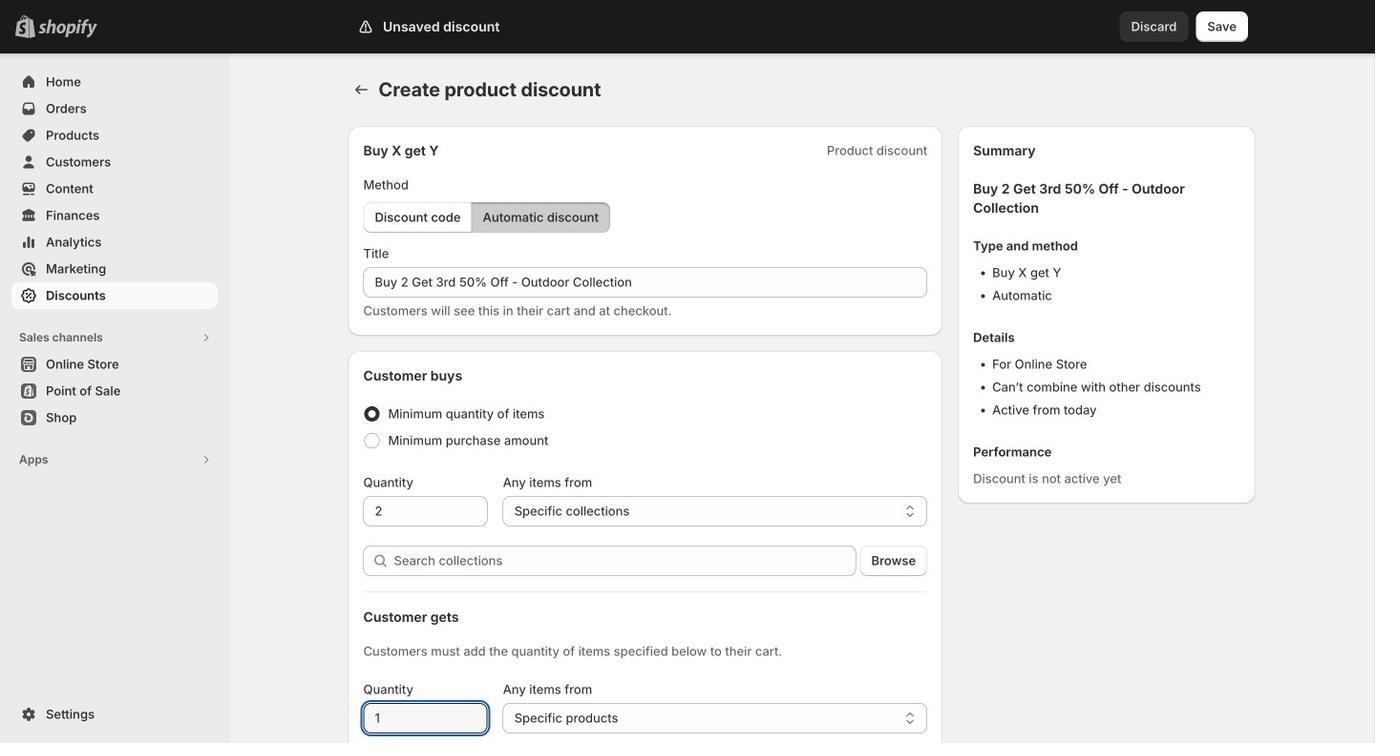Task type: describe. For each thing, give the bounding box(es) containing it.
shopify image
[[38, 19, 97, 38]]

Search collections text field
[[394, 546, 856, 577]]



Task type: vqa. For each thing, say whether or not it's contained in the screenshot.
text field
yes



Task type: locate. For each thing, give the bounding box(es) containing it.
None text field
[[363, 267, 927, 298]]

None text field
[[363, 497, 488, 527], [363, 704, 488, 734], [363, 497, 488, 527], [363, 704, 488, 734]]



